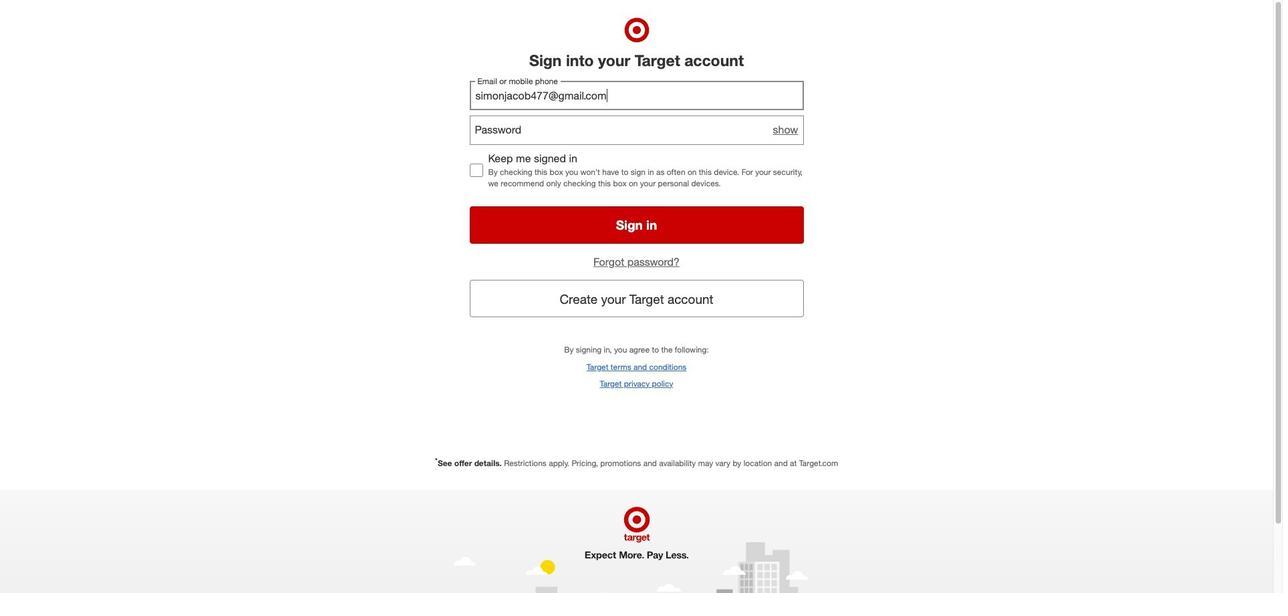 Task type: locate. For each thing, give the bounding box(es) containing it.
None text field
[[470, 81, 804, 110]]

None password field
[[470, 115, 804, 145]]

None checkbox
[[470, 164, 483, 177]]



Task type: describe. For each thing, give the bounding box(es) containing it.
target: expect more. pay less. image
[[449, 491, 825, 594]]



Task type: vqa. For each thing, say whether or not it's contained in the screenshot.
CHECKBOX on the left
yes



